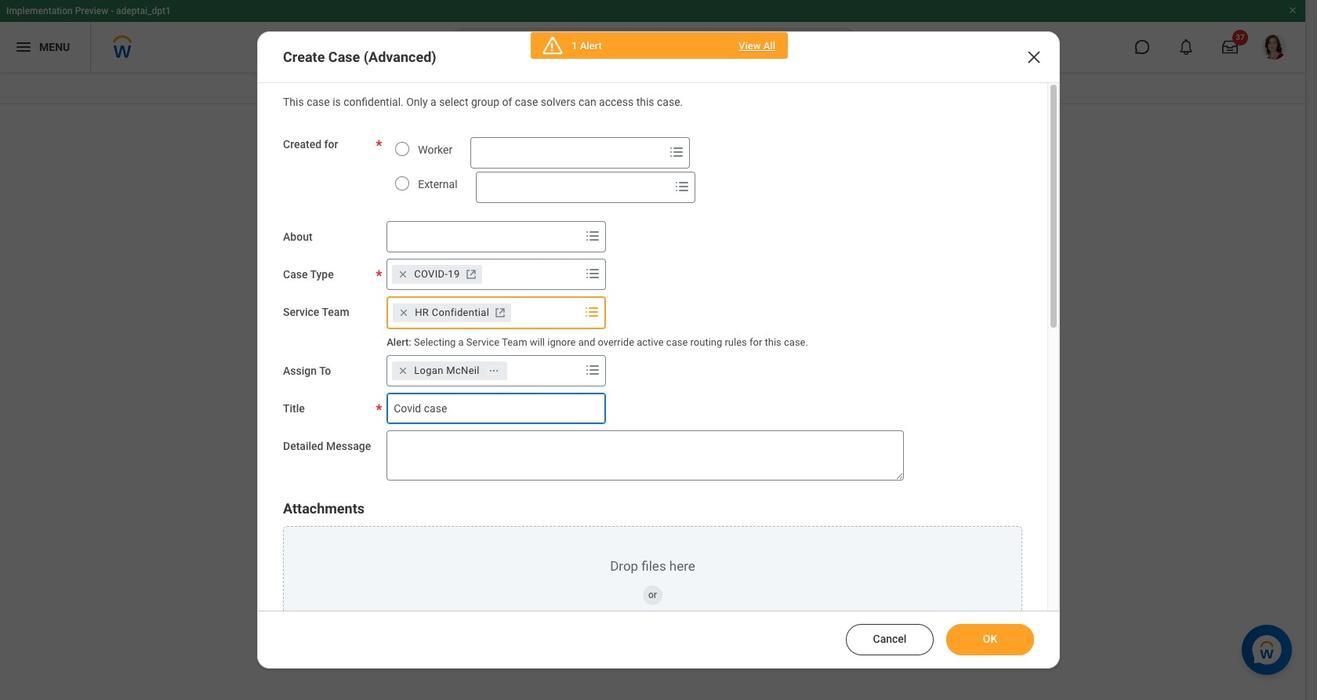 Task type: describe. For each thing, give the bounding box(es) containing it.
title
[[283, 403, 305, 415]]

about
[[283, 230, 313, 243]]

covid-
[[414, 268, 448, 280]]

service team
[[283, 306, 350, 318]]

implementation
[[6, 5, 73, 16]]

logan mcneil, press delete to clear value. option
[[392, 362, 507, 381]]

hr confidential element
[[415, 306, 490, 320]]

0 horizontal spatial for
[[324, 138, 338, 150]]

view
[[739, 40, 761, 52]]

1 vertical spatial team
[[502, 336, 528, 348]]

x small image for hr confidential
[[396, 305, 412, 321]]

and
[[579, 336, 596, 348]]

implementation preview -   adeptai_dpt1
[[6, 5, 171, 16]]

alert: selecting a service team will ignore and override active case routing rules for this case.
[[387, 336, 809, 348]]

x small image for logan mcneil
[[396, 363, 411, 379]]

alert:
[[387, 336, 412, 348]]

implementation preview -   adeptai_dpt1 banner
[[0, 0, 1306, 72]]

inbox large image
[[1223, 39, 1239, 55]]

create
[[283, 49, 325, 65]]

ok
[[984, 633, 998, 646]]

prompts image for external
[[673, 177, 692, 196]]

adeptai_dpt1
[[116, 5, 171, 16]]

2 horizontal spatial case
[[667, 336, 688, 348]]

prompts image for assign to
[[584, 361, 603, 380]]

(advanced)
[[364, 49, 437, 65]]

this
[[283, 96, 304, 108]]

notifications large image
[[1179, 39, 1195, 55]]

Worker field
[[472, 139, 665, 167]]

1 vertical spatial case.
[[785, 336, 809, 348]]

of
[[502, 96, 513, 108]]

hr confidential, press delete to clear value, ctrl + enter opens in new window. option
[[393, 303, 512, 322]]

this case is confidential. only a select group of case solvers can access this case.
[[283, 96, 684, 108]]

x small image
[[396, 267, 411, 282]]

attachments region
[[283, 500, 1023, 685]]

1 vertical spatial for
[[750, 336, 763, 348]]

External field
[[477, 173, 670, 201]]

is
[[333, 96, 341, 108]]

prompts image for about
[[584, 227, 603, 245]]

close environment banner image
[[1289, 5, 1298, 15]]

detailed
[[283, 440, 324, 453]]

active
[[637, 336, 664, 348]]

rules
[[725, 336, 747, 348]]

0 horizontal spatial case
[[307, 96, 330, 108]]

hr
[[415, 307, 429, 318]]

covid-19 element
[[414, 267, 460, 281]]

group
[[471, 96, 500, 108]]

confidential.
[[344, 96, 404, 108]]

0 vertical spatial team
[[322, 306, 350, 318]]

cancel
[[874, 633, 907, 646]]

select
[[439, 96, 469, 108]]

ok button
[[947, 624, 1035, 656]]

logan
[[414, 365, 444, 377]]

About field
[[388, 223, 581, 251]]

1
[[572, 40, 578, 52]]

cancel button
[[846, 624, 934, 656]]



Task type: vqa. For each thing, say whether or not it's contained in the screenshot.
Analyze
no



Task type: locate. For each thing, give the bounding box(es) containing it.
0 vertical spatial this
[[637, 96, 655, 108]]

confidential
[[432, 307, 490, 318]]

1 vertical spatial service
[[467, 336, 500, 348]]

case right of
[[515, 96, 538, 108]]

type
[[310, 268, 334, 281]]

profile logan mcneil element
[[1253, 30, 1297, 64]]

0 horizontal spatial prompts image
[[584, 361, 603, 380]]

covid-19
[[414, 268, 460, 280]]

this right access
[[637, 96, 655, 108]]

1 horizontal spatial case
[[329, 49, 360, 65]]

a
[[431, 96, 437, 108], [459, 336, 464, 348]]

case right active
[[667, 336, 688, 348]]

1 alert
[[572, 40, 602, 52]]

a right only
[[431, 96, 437, 108]]

1 horizontal spatial a
[[459, 336, 464, 348]]

case
[[329, 49, 360, 65], [283, 268, 308, 281]]

related actions image
[[489, 366, 500, 377]]

logan mcneil element
[[414, 364, 480, 378]]

alert
[[580, 40, 602, 52]]

assign
[[283, 365, 317, 377]]

hr confidential
[[415, 307, 490, 318]]

ignore
[[548, 336, 576, 348]]

1 horizontal spatial case
[[515, 96, 538, 108]]

19
[[448, 268, 460, 280]]

0 horizontal spatial case.
[[657, 96, 684, 108]]

prompts image for worker
[[668, 143, 687, 161]]

covid-19, press delete to clear value, ctrl + enter opens in new window. option
[[392, 265, 482, 284]]

x small image left hr
[[396, 305, 412, 321]]

service
[[283, 306, 320, 318], [467, 336, 500, 348]]

access
[[599, 96, 634, 108]]

logan mcneil
[[414, 365, 480, 377]]

for right created
[[324, 138, 338, 150]]

case right create
[[329, 49, 360, 65]]

this right rules
[[765, 336, 782, 348]]

message
[[326, 440, 371, 453]]

team
[[322, 306, 350, 318], [502, 336, 528, 348]]

case type
[[283, 268, 334, 281]]

attachments
[[283, 501, 365, 517]]

or
[[649, 590, 657, 601]]

case.
[[657, 96, 684, 108], [785, 336, 809, 348]]

1 horizontal spatial for
[[750, 336, 763, 348]]

1 vertical spatial prompts image
[[584, 361, 603, 380]]

worker
[[418, 143, 453, 156]]

a right the selecting
[[459, 336, 464, 348]]

service down the case type
[[283, 306, 320, 318]]

team down type
[[322, 306, 350, 318]]

0 vertical spatial prompts image
[[673, 177, 692, 196]]

0 vertical spatial service
[[283, 306, 320, 318]]

prompts image
[[668, 143, 687, 161], [584, 227, 603, 245], [584, 264, 603, 283], [583, 303, 602, 321]]

exclamation image
[[546, 41, 558, 53]]

to
[[319, 365, 331, 377]]

case left type
[[283, 268, 308, 281]]

Detailed Message text field
[[387, 431, 905, 481]]

0 vertical spatial case
[[329, 49, 360, 65]]

solvers
[[541, 96, 576, 108]]

ext link image
[[493, 305, 509, 321]]

1 vertical spatial this
[[765, 336, 782, 348]]

override
[[598, 336, 635, 348]]

0 vertical spatial for
[[324, 138, 338, 150]]

create case (advanced) dialog
[[257, 31, 1061, 701]]

case
[[307, 96, 330, 108], [515, 96, 538, 108], [667, 336, 688, 348]]

1 horizontal spatial service
[[467, 336, 500, 348]]

case. right rules
[[785, 336, 809, 348]]

1 vertical spatial a
[[459, 336, 464, 348]]

created
[[283, 138, 322, 150]]

1 vertical spatial case
[[283, 268, 308, 281]]

ext link image
[[463, 267, 479, 282]]

-
[[111, 5, 114, 16]]

x small image
[[396, 305, 412, 321], [396, 363, 411, 379]]

0 horizontal spatial this
[[637, 96, 655, 108]]

team left 'will'
[[502, 336, 528, 348]]

selecting
[[414, 336, 456, 348]]

create case (advanced)
[[283, 49, 437, 65]]

mcneil
[[447, 365, 480, 377]]

created for
[[283, 138, 338, 150]]

all
[[764, 40, 776, 52]]

0 horizontal spatial service
[[283, 306, 320, 318]]

1 horizontal spatial this
[[765, 336, 782, 348]]

0 horizontal spatial team
[[322, 306, 350, 318]]

assign to
[[283, 365, 331, 377]]

view all
[[739, 40, 776, 52]]

preview
[[75, 5, 108, 16]]

1 horizontal spatial prompts image
[[673, 177, 692, 196]]

case. right access
[[657, 96, 684, 108]]

x small image left the logan
[[396, 363, 411, 379]]

prompts image
[[673, 177, 692, 196], [584, 361, 603, 380]]

1 horizontal spatial team
[[502, 336, 528, 348]]

this
[[637, 96, 655, 108], [765, 336, 782, 348]]

detailed message
[[283, 440, 371, 453]]

1 vertical spatial x small image
[[396, 363, 411, 379]]

only
[[407, 96, 428, 108]]

0 vertical spatial x small image
[[396, 305, 412, 321]]

0 vertical spatial a
[[431, 96, 437, 108]]

routing
[[691, 336, 723, 348]]

case left "is"
[[307, 96, 330, 108]]

service up related actions 'image'
[[467, 336, 500, 348]]

Title text field
[[387, 393, 607, 425]]

will
[[530, 336, 545, 348]]

0 horizontal spatial case
[[283, 268, 308, 281]]

can
[[579, 96, 597, 108]]

main content
[[0, 72, 1306, 147]]

x image
[[1025, 48, 1044, 67]]

x small image inside logan mcneil, press delete to clear value. option
[[396, 363, 411, 379]]

0 horizontal spatial a
[[431, 96, 437, 108]]

1 horizontal spatial case.
[[785, 336, 809, 348]]

for right rules
[[750, 336, 763, 348]]

external
[[418, 178, 458, 190]]

for
[[324, 138, 338, 150], [750, 336, 763, 348]]

prompts image for case type
[[584, 264, 603, 283]]

0 vertical spatial case.
[[657, 96, 684, 108]]



